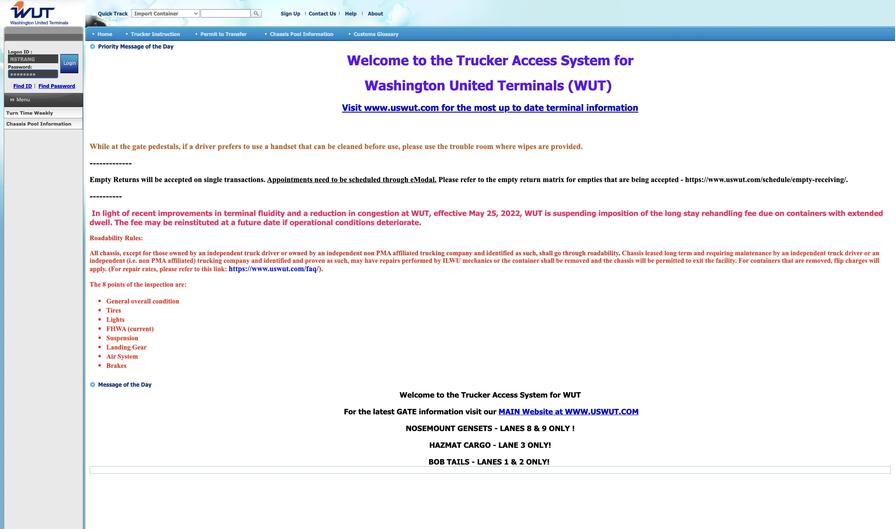 Task type: locate. For each thing, give the bounding box(es) containing it.
0 vertical spatial information
[[303, 31, 333, 37]]

1 vertical spatial id
[[26, 83, 32, 89]]

find id
[[13, 83, 32, 89]]

None text field
[[8, 54, 58, 63]]

to
[[219, 31, 224, 37]]

information
[[303, 31, 333, 37], [40, 121, 71, 126]]

pool down turn time weekly
[[27, 121, 39, 126]]

weekly
[[34, 110, 53, 116]]

trucker
[[131, 31, 150, 37]]

password:
[[8, 64, 32, 70]]

pool
[[290, 31, 301, 37], [27, 121, 39, 126]]

find left password
[[39, 83, 49, 89]]

None text field
[[201, 9, 251, 18]]

transfer
[[226, 31, 247, 37]]

0 horizontal spatial information
[[40, 121, 71, 126]]

1 horizontal spatial information
[[303, 31, 333, 37]]

id for find
[[26, 83, 32, 89]]

2 find from the left
[[39, 83, 49, 89]]

0 horizontal spatial chassis pool information
[[6, 121, 71, 126]]

customs
[[354, 31, 376, 37]]

find for find password
[[39, 83, 49, 89]]

1 horizontal spatial chassis pool information
[[270, 31, 333, 37]]

id for logon
[[24, 49, 29, 54]]

1 find from the left
[[13, 83, 24, 89]]

find password link
[[39, 83, 75, 89]]

quick track
[[98, 10, 128, 16]]

chassis pool information down turn time weekly link
[[6, 121, 71, 126]]

pool down up
[[290, 31, 301, 37]]

chassis pool information
[[270, 31, 333, 37], [6, 121, 71, 126]]

find for find id
[[13, 83, 24, 89]]

turn time weekly link
[[4, 108, 83, 119]]

0 horizontal spatial pool
[[27, 121, 39, 126]]

trucker instruction
[[131, 31, 180, 37]]

1 horizontal spatial pool
[[290, 31, 301, 37]]

id left :
[[24, 49, 29, 54]]

permit
[[201, 31, 217, 37]]

0 vertical spatial id
[[24, 49, 29, 54]]

find
[[13, 83, 24, 89], [39, 83, 49, 89]]

sign
[[281, 10, 292, 16]]

chassis pool information down up
[[270, 31, 333, 37]]

1 horizontal spatial find
[[39, 83, 49, 89]]

login image
[[60, 54, 78, 73]]

1 vertical spatial chassis pool information
[[6, 121, 71, 126]]

:
[[31, 49, 32, 54]]

1 horizontal spatial chassis
[[270, 31, 289, 37]]

0 horizontal spatial find
[[13, 83, 24, 89]]

id down "password:"
[[26, 83, 32, 89]]

quick
[[98, 10, 112, 16]]

find id link
[[13, 83, 32, 89]]

chassis down sign
[[270, 31, 289, 37]]

find down "password:"
[[13, 83, 24, 89]]

0 vertical spatial chassis pool information
[[270, 31, 333, 37]]

id
[[24, 49, 29, 54], [26, 83, 32, 89]]

0 vertical spatial chassis
[[270, 31, 289, 37]]

None password field
[[8, 70, 58, 78]]

information down contact
[[303, 31, 333, 37]]

0 horizontal spatial chassis
[[6, 121, 26, 126]]

information down weekly
[[40, 121, 71, 126]]

time
[[20, 110, 32, 116]]

permit to transfer
[[201, 31, 247, 37]]

customs glossary
[[354, 31, 399, 37]]

chassis
[[270, 31, 289, 37], [6, 121, 26, 126]]

chassis down turn
[[6, 121, 26, 126]]



Task type: describe. For each thing, give the bounding box(es) containing it.
glossary
[[377, 31, 399, 37]]

us
[[330, 10, 336, 16]]

about
[[368, 10, 383, 16]]

help
[[345, 10, 357, 16]]

up
[[293, 10, 300, 16]]

home
[[98, 31, 112, 37]]

instruction
[[152, 31, 180, 37]]

password
[[51, 83, 75, 89]]

turn
[[6, 110, 18, 116]]

logon id :
[[8, 49, 32, 54]]

contact
[[309, 10, 328, 16]]

1 vertical spatial pool
[[27, 121, 39, 126]]

0 vertical spatial pool
[[290, 31, 301, 37]]

contact us
[[309, 10, 336, 16]]

sign up
[[281, 10, 300, 16]]

turn time weekly
[[6, 110, 53, 116]]

1 vertical spatial chassis
[[6, 121, 26, 126]]

track
[[114, 10, 128, 16]]

contact us link
[[309, 10, 336, 16]]

1 vertical spatial information
[[40, 121, 71, 126]]

find password
[[39, 83, 75, 89]]

logon
[[8, 49, 22, 54]]

about link
[[368, 10, 383, 16]]

help link
[[345, 10, 357, 16]]

chassis pool information link
[[4, 119, 83, 129]]

sign up link
[[281, 10, 300, 16]]



Task type: vqa. For each thing, say whether or not it's contained in the screenshot.
the Chassis in the Chassis Pool Information link
no



